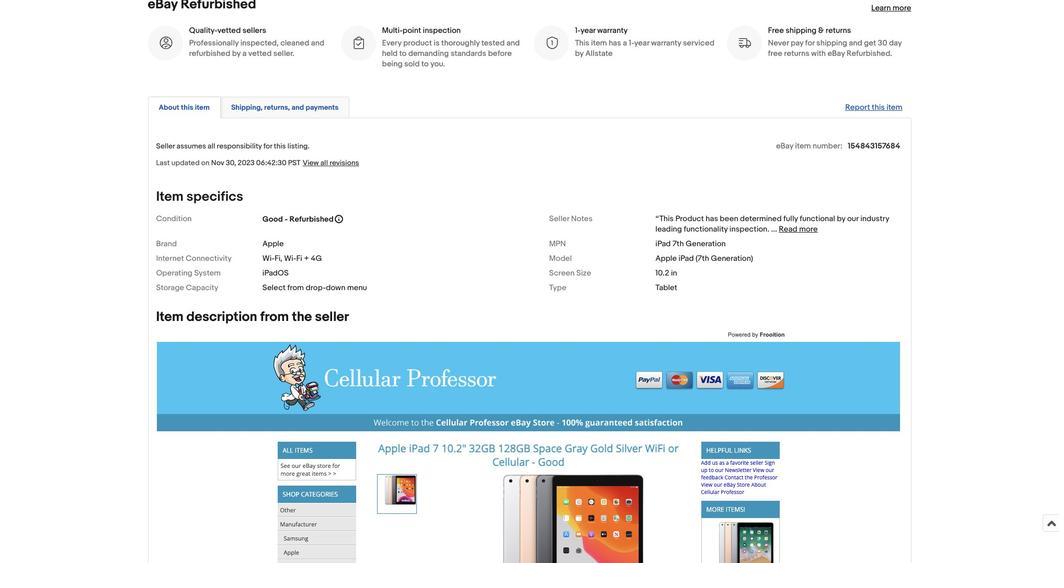 Task type: locate. For each thing, give the bounding box(es) containing it.
1 vertical spatial a
[[242, 48, 247, 58]]

0 horizontal spatial apple
[[263, 239, 284, 249]]

0 vertical spatial all
[[208, 142, 215, 150]]

good
[[263, 214, 283, 224]]

0 vertical spatial ebay
[[828, 48, 845, 58]]

about
[[159, 103, 179, 112]]

by
[[232, 48, 241, 58], [575, 48, 584, 58], [837, 214, 846, 224]]

wi- right fi,
[[284, 254, 296, 263]]

1 horizontal spatial wi-
[[284, 254, 296, 263]]

1 horizontal spatial seller
[[549, 214, 570, 224]]

+
[[304, 254, 309, 263]]

0 horizontal spatial this
[[181, 103, 193, 112]]

4g
[[311, 254, 322, 263]]

0 horizontal spatial returns
[[784, 48, 810, 58]]

1 horizontal spatial 1-
[[629, 38, 634, 48]]

2 with details__icon image from the left
[[351, 36, 365, 50]]

1 vertical spatial 1-
[[629, 38, 634, 48]]

1 vertical spatial more
[[799, 224, 818, 234]]

all right view
[[321, 158, 328, 167]]

with details__icon image left "refurbished"
[[158, 36, 172, 50]]

has up functionality
[[706, 214, 718, 224]]

shipping, returns, and payments button
[[231, 102, 339, 112]]

our
[[848, 214, 859, 224]]

select
[[263, 283, 286, 293]]

pst
[[288, 158, 301, 167]]

being
[[382, 59, 403, 69]]

item left number:
[[795, 141, 811, 151]]

1 horizontal spatial more
[[893, 3, 912, 13]]

0 vertical spatial more
[[893, 3, 912, 13]]

wi-fi, wi-fi + 4g
[[263, 254, 322, 263]]

1 horizontal spatial warranty
[[651, 38, 681, 48]]

day
[[889, 38, 902, 48]]

never
[[768, 38, 789, 48]]

connectivity
[[186, 254, 232, 263]]

more right learn
[[893, 3, 912, 13]]

tab list
[[148, 94, 912, 118]]

1 vertical spatial seller
[[549, 214, 570, 224]]

ebay inside 'free shipping & returns never pay for shipping and get 30 day free returns with ebay refurbished.'
[[828, 48, 845, 58]]

this for about
[[181, 103, 193, 112]]

1 horizontal spatial returns
[[826, 25, 851, 35]]

returns down pay
[[784, 48, 810, 58]]

0 vertical spatial for
[[805, 38, 815, 48]]

learn
[[872, 3, 891, 13]]

for right pay
[[805, 38, 815, 48]]

with details__icon image
[[158, 36, 172, 50], [351, 36, 365, 50], [544, 36, 558, 50], [737, 36, 752, 50]]

more
[[893, 3, 912, 13], [799, 224, 818, 234]]

0 horizontal spatial by
[[232, 48, 241, 58]]

apple for apple
[[263, 239, 284, 249]]

0 vertical spatial apple
[[263, 239, 284, 249]]

for up 06:42:30
[[264, 142, 272, 150]]

ipad left 7th
[[656, 239, 671, 249]]

to down demanding
[[422, 59, 429, 69]]

by down the this
[[575, 48, 584, 58]]

before
[[488, 48, 512, 58]]

multi-
[[382, 25, 403, 35]]

and
[[311, 38, 324, 48], [507, 38, 520, 48], [849, 38, 863, 48], [292, 103, 304, 112]]

has
[[609, 38, 621, 48], [706, 214, 718, 224]]

vetted down inspected,
[[248, 48, 272, 58]]

this
[[575, 38, 590, 48]]

seller up last
[[156, 142, 175, 150]]

0 horizontal spatial vetted
[[218, 25, 241, 35]]

2 item from the top
[[156, 309, 184, 325]]

capacity
[[186, 283, 218, 293]]

industry
[[861, 214, 890, 224]]

3 with details__icon image from the left
[[544, 36, 558, 50]]

0 horizontal spatial ipad
[[656, 239, 671, 249]]

been
[[720, 214, 739, 224]]

1 horizontal spatial a
[[623, 38, 627, 48]]

sellers
[[243, 25, 266, 35]]

item for item description from the seller
[[156, 309, 184, 325]]

refurbished
[[189, 48, 230, 58]]

and left get at the right top of the page
[[849, 38, 863, 48]]

0 horizontal spatial ebay
[[776, 141, 794, 151]]

returns right & at the right of page
[[826, 25, 851, 35]]

this
[[872, 102, 885, 112], [181, 103, 193, 112], [274, 142, 286, 150]]

ipad 7th generation
[[656, 239, 726, 249]]

item for item specifics
[[156, 189, 184, 205]]

serviced
[[683, 38, 715, 48]]

7th
[[673, 239, 684, 249]]

returns
[[826, 25, 851, 35], [784, 48, 810, 58]]

06:42:30
[[256, 158, 286, 167]]

allstate
[[586, 48, 613, 58]]

item down storage
[[156, 309, 184, 325]]

1 horizontal spatial vetted
[[248, 48, 272, 58]]

1 vertical spatial item
[[156, 309, 184, 325]]

about this item
[[159, 103, 210, 112]]

2 horizontal spatial this
[[872, 102, 885, 112]]

0 vertical spatial 1-
[[575, 25, 581, 35]]

assumes
[[177, 142, 206, 150]]

a right the this
[[623, 38, 627, 48]]

1 horizontal spatial has
[[706, 214, 718, 224]]

0 horizontal spatial to
[[399, 48, 407, 58]]

4 with details__icon image from the left
[[737, 36, 752, 50]]

this for report
[[872, 102, 885, 112]]

inspection
[[423, 25, 461, 35]]

with details__icon image left free
[[737, 36, 752, 50]]

warranty up allstate
[[598, 25, 628, 35]]

1 horizontal spatial by
[[575, 48, 584, 58]]

0 vertical spatial a
[[623, 38, 627, 48]]

a down inspected,
[[242, 48, 247, 58]]

professionally
[[189, 38, 239, 48]]

2023
[[238, 158, 255, 167]]

2 horizontal spatial by
[[837, 214, 846, 224]]

ebay
[[828, 48, 845, 58], [776, 141, 794, 151]]

1 horizontal spatial ebay
[[828, 48, 845, 58]]

quality-vetted sellers professionally inspected, cleaned and refurbished by a vetted seller.
[[189, 25, 324, 58]]

1 item from the top
[[156, 189, 184, 205]]

year
[[581, 25, 596, 35], [634, 38, 650, 48]]

0 horizontal spatial year
[[581, 25, 596, 35]]

functionality
[[684, 224, 728, 234]]

1 with details__icon image from the left
[[158, 36, 172, 50]]

ipad down ipad 7th generation
[[679, 254, 694, 263]]

multi-point inspection every product is thoroughly tested and held to demanding standards before being sold to you.
[[382, 25, 520, 69]]

more down functional
[[799, 224, 818, 234]]

by down professionally
[[232, 48, 241, 58]]

1-
[[575, 25, 581, 35], [629, 38, 634, 48]]

1 vertical spatial all
[[321, 158, 328, 167]]

has up allstate
[[609, 38, 621, 48]]

1 vertical spatial year
[[634, 38, 650, 48]]

1 horizontal spatial apple
[[656, 254, 677, 263]]

get
[[864, 38, 876, 48]]

1 horizontal spatial this
[[274, 142, 286, 150]]

1- up the this
[[575, 25, 581, 35]]

1 vertical spatial has
[[706, 214, 718, 224]]

1 vertical spatial ipad
[[679, 254, 694, 263]]

0 vertical spatial item
[[156, 189, 184, 205]]

shipping up pay
[[786, 25, 817, 35]]

a inside quality-vetted sellers professionally inspected, cleaned and refurbished by a vetted seller.
[[242, 48, 247, 58]]

is
[[434, 38, 440, 48]]

has inside 1-year warranty this item has a 1-year warranty serviced by allstate
[[609, 38, 621, 48]]

functional
[[800, 214, 835, 224]]

apple up fi,
[[263, 239, 284, 249]]

seller
[[315, 309, 349, 325]]

1 vertical spatial to
[[422, 59, 429, 69]]

and right cleaned
[[311, 38, 324, 48]]

0 vertical spatial from
[[287, 283, 304, 293]]

seller left notes
[[549, 214, 570, 224]]

with details__icon image left the this
[[544, 36, 558, 50]]

apple up 10.2 in
[[656, 254, 677, 263]]

the
[[292, 309, 312, 325]]

1 horizontal spatial to
[[422, 59, 429, 69]]

wi-
[[263, 254, 275, 263], [284, 254, 296, 263]]

1 horizontal spatial year
[[634, 38, 650, 48]]

with details__icon image left held
[[351, 36, 365, 50]]

product
[[403, 38, 432, 48]]

item up allstate
[[591, 38, 607, 48]]

1 horizontal spatial for
[[805, 38, 815, 48]]

0 vertical spatial warranty
[[598, 25, 628, 35]]

returns,
[[264, 103, 290, 112]]

fi,
[[275, 254, 282, 263]]

seller for seller notes
[[549, 214, 570, 224]]

10.2
[[656, 268, 669, 278]]

1 horizontal spatial all
[[321, 158, 328, 167]]

down
[[326, 283, 345, 293]]

apple ipad (7th generation)
[[656, 254, 753, 263]]

screen
[[549, 268, 575, 278]]

seller
[[156, 142, 175, 150], [549, 214, 570, 224]]

30
[[878, 38, 888, 48]]

this inside report this item link
[[872, 102, 885, 112]]

this right report in the top right of the page
[[872, 102, 885, 112]]

to right held
[[399, 48, 407, 58]]

0 horizontal spatial has
[[609, 38, 621, 48]]

1- right the this
[[629, 38, 634, 48]]

1 vertical spatial returns
[[784, 48, 810, 58]]

1-year warranty this item has a 1-year warranty serviced by allstate
[[575, 25, 715, 58]]

all up the on
[[208, 142, 215, 150]]

and right returns,
[[292, 103, 304, 112]]

0 horizontal spatial a
[[242, 48, 247, 58]]

tab list containing about this item
[[148, 94, 912, 118]]

wi- up ipados
[[263, 254, 275, 263]]

shipping down & at the right of page
[[817, 38, 848, 48]]

fully
[[784, 214, 798, 224]]

this inside about this item button
[[181, 103, 193, 112]]

this left listing. in the top of the page
[[274, 142, 286, 150]]

more for read more
[[799, 224, 818, 234]]

for
[[805, 38, 815, 48], [264, 142, 272, 150]]

0 vertical spatial shipping
[[786, 25, 817, 35]]

from left drop-
[[287, 283, 304, 293]]

1 vertical spatial apple
[[656, 254, 677, 263]]

system
[[194, 268, 221, 278]]

on
[[201, 158, 210, 167]]

to
[[399, 48, 407, 58], [422, 59, 429, 69]]

0 horizontal spatial all
[[208, 142, 215, 150]]

fi
[[296, 254, 302, 263]]

item right the about at top
[[195, 103, 210, 112]]

and inside 'free shipping & returns never pay for shipping and get 30 day free returns with ebay refurbished.'
[[849, 38, 863, 48]]

0 vertical spatial has
[[609, 38, 621, 48]]

0 horizontal spatial wi-
[[263, 254, 275, 263]]

from left the
[[260, 309, 289, 325]]

ebay left number:
[[776, 141, 794, 151]]

ebay right 'with'
[[828, 48, 845, 58]]

0 horizontal spatial seller
[[156, 142, 175, 150]]

0 vertical spatial vetted
[[218, 25, 241, 35]]

last updated on nov 30, 2023 06:42:30 pst view all revisions
[[156, 158, 359, 167]]

0 vertical spatial ipad
[[656, 239, 671, 249]]

0 vertical spatial seller
[[156, 142, 175, 150]]

this right the about at top
[[181, 103, 193, 112]]

item
[[591, 38, 607, 48], [887, 102, 903, 112], [195, 103, 210, 112], [795, 141, 811, 151]]

0 horizontal spatial more
[[799, 224, 818, 234]]

revisions
[[330, 158, 359, 167]]

0 vertical spatial to
[[399, 48, 407, 58]]

warranty left serviced
[[651, 38, 681, 48]]

by left "our"
[[837, 214, 846, 224]]

vetted up professionally
[[218, 25, 241, 35]]

and up before
[[507, 38, 520, 48]]

1 vertical spatial for
[[264, 142, 272, 150]]

item up condition
[[156, 189, 184, 205]]

0 vertical spatial year
[[581, 25, 596, 35]]



Task type: describe. For each thing, give the bounding box(es) containing it.
size
[[577, 268, 591, 278]]

seller assumes all responsibility for this listing.
[[156, 142, 310, 150]]

1 vertical spatial shipping
[[817, 38, 848, 48]]

ebay item number: 154843157684
[[776, 141, 901, 151]]

updated
[[171, 158, 200, 167]]

item right report in the top right of the page
[[887, 102, 903, 112]]

notes
[[571, 214, 593, 224]]

you.
[[431, 59, 445, 69]]

and inside quality-vetted sellers professionally inspected, cleaned and refurbished by a vetted seller.
[[311, 38, 324, 48]]

0 horizontal spatial warranty
[[598, 25, 628, 35]]

for inside 'free shipping & returns never pay for shipping and get 30 day free returns with ebay refurbished.'
[[805, 38, 815, 48]]

with details__icon image for this item has a 1-year warranty serviced by allstate
[[544, 36, 558, 50]]

report this item link
[[840, 97, 908, 117]]

generation
[[686, 239, 726, 249]]

a inside 1-year warranty this item has a 1-year warranty serviced by allstate
[[623, 38, 627, 48]]

0 horizontal spatial for
[[264, 142, 272, 150]]

2 wi- from the left
[[284, 254, 296, 263]]

shipping,
[[231, 103, 263, 112]]

listing.
[[288, 142, 310, 150]]

brand
[[156, 239, 177, 249]]

tested
[[482, 38, 505, 48]]

read
[[779, 224, 798, 234]]

refurbished.
[[847, 48, 892, 58]]

item inside 1-year warranty this item has a 1-year warranty serviced by allstate
[[591, 38, 607, 48]]

demanding
[[408, 48, 449, 58]]

item inside button
[[195, 103, 210, 112]]

1 wi- from the left
[[263, 254, 275, 263]]

standards
[[451, 48, 486, 58]]

about this item button
[[159, 102, 210, 112]]

0 horizontal spatial 1-
[[575, 25, 581, 35]]

held
[[382, 48, 398, 58]]

description
[[187, 309, 257, 325]]

number:
[[813, 141, 843, 151]]

more for learn more
[[893, 3, 912, 13]]

model
[[549, 254, 572, 263]]

determined
[[740, 214, 782, 224]]

read more
[[779, 224, 818, 234]]

with details__icon image for never pay for shipping and get 30 day free returns with ebay refurbished.
[[737, 36, 752, 50]]

1 vertical spatial from
[[260, 309, 289, 325]]

mpn
[[549, 239, 566, 249]]

"this
[[656, 214, 674, 224]]

&
[[819, 25, 824, 35]]

-
[[285, 214, 288, 224]]

good - refurbished
[[263, 214, 334, 224]]

inspected,
[[241, 38, 279, 48]]

leading
[[656, 224, 682, 234]]

by inside 1-year warranty this item has a 1-year warranty serviced by allstate
[[575, 48, 584, 58]]

product
[[676, 214, 704, 224]]

nov
[[211, 158, 224, 167]]

item description from the seller
[[156, 309, 349, 325]]

"this product has been determined fully functional by our industry leading functionality inspection. ...
[[656, 214, 890, 234]]

type
[[549, 283, 567, 293]]

screen size
[[549, 268, 591, 278]]

by inside quality-vetted sellers professionally inspected, cleaned and refurbished by a vetted seller.
[[232, 48, 241, 58]]

ipados
[[263, 268, 289, 278]]

seller notes
[[549, 214, 593, 224]]

30,
[[226, 158, 236, 167]]

apple for apple ipad (7th generation)
[[656, 254, 677, 263]]

and inside shipping, returns, and payments "button"
[[292, 103, 304, 112]]

quality-
[[189, 25, 218, 35]]

storage capacity
[[156, 283, 218, 293]]

sold
[[404, 59, 420, 69]]

view
[[303, 158, 319, 167]]

shipping, returns, and payments
[[231, 103, 339, 112]]

has inside "this product has been determined fully functional by our industry leading functionality inspection. ...
[[706, 214, 718, 224]]

by inside "this product has been determined fully functional by our industry leading functionality inspection. ...
[[837, 214, 846, 224]]

in
[[671, 268, 677, 278]]

(7th
[[696, 254, 709, 263]]

thoroughly
[[441, 38, 480, 48]]

1 vertical spatial ebay
[[776, 141, 794, 151]]

last
[[156, 158, 170, 167]]

154843157684
[[848, 141, 901, 151]]

menu
[[347, 283, 367, 293]]

free
[[768, 25, 784, 35]]

operating system
[[156, 268, 221, 278]]

operating
[[156, 268, 192, 278]]

1 vertical spatial warranty
[[651, 38, 681, 48]]

select from drop-down menu
[[263, 283, 367, 293]]

and inside multi-point inspection every product is thoroughly tested and held to demanding standards before being sold to you.
[[507, 38, 520, 48]]

with details__icon image for professionally inspected, cleaned and refurbished by a vetted seller.
[[158, 36, 172, 50]]

view all revisions link
[[301, 158, 359, 168]]

drop-
[[306, 283, 326, 293]]

free shipping & returns never pay for shipping and get 30 day free returns with ebay refurbished.
[[768, 25, 902, 58]]

with
[[812, 48, 826, 58]]

item specifics
[[156, 189, 243, 205]]

seller.
[[274, 48, 294, 58]]

report
[[846, 102, 870, 112]]

seller for seller assumes all responsibility for this listing.
[[156, 142, 175, 150]]

internet
[[156, 254, 184, 263]]

generation)
[[711, 254, 753, 263]]

with details__icon image for every product is thoroughly tested and held to demanding standards before being sold to you.
[[351, 36, 365, 50]]

specifics
[[187, 189, 243, 205]]

1 vertical spatial vetted
[[248, 48, 272, 58]]

cleaned
[[280, 38, 309, 48]]

tablet
[[656, 283, 678, 293]]

learn more
[[872, 3, 912, 13]]

0 vertical spatial returns
[[826, 25, 851, 35]]

1 horizontal spatial ipad
[[679, 254, 694, 263]]

responsibility
[[217, 142, 262, 150]]

read more button
[[779, 224, 818, 234]]

inspection.
[[730, 224, 770, 234]]

internet connectivity
[[156, 254, 232, 263]]

point
[[403, 25, 421, 35]]

learn more link
[[872, 3, 912, 13]]



Task type: vqa. For each thing, say whether or not it's contained in the screenshot.


